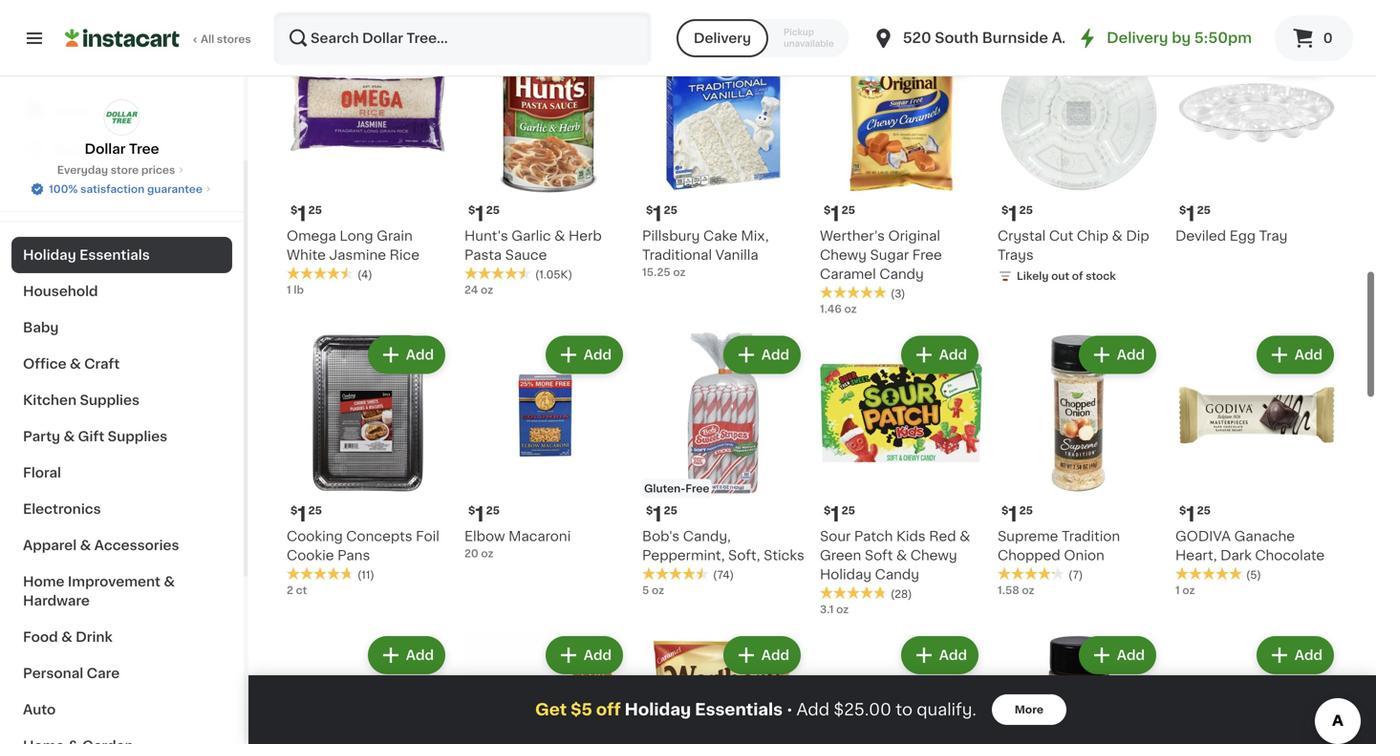 Task type: describe. For each thing, give the bounding box(es) containing it.
all stores
[[201, 34, 251, 44]]

apparel & accessories
[[23, 539, 179, 552]]

cooking concepts foil cookie pans
[[287, 530, 440, 562]]

burnside
[[982, 31, 1048, 45]]

candy inside sour patch kids red & green soft & chewy holiday candy
[[875, 568, 919, 581]]

original
[[888, 229, 940, 243]]

out
[[1051, 271, 1069, 281]]

& right apparel
[[80, 539, 91, 552]]

holiday inside the treatment tracker modal dialog
[[625, 702, 691, 718]]

deviled egg tray
[[1175, 229, 1288, 243]]

1 for bob's candy, peppermint, soft, sticks
[[653, 505, 662, 525]]

gluten-
[[644, 484, 685, 494]]

party
[[23, 430, 60, 443]]

25 for hunt's garlic & herb pasta sauce
[[486, 205, 500, 215]]

$ 1 25 for omega long grain white jasmine rice
[[291, 204, 322, 224]]

caramel
[[820, 268, 876, 281]]

food & drink
[[23, 631, 113, 644]]

everyday store prices
[[57, 165, 175, 175]]

kitchen supplies
[[23, 394, 140, 407]]

25 for bob's candy, peppermint, soft, sticks
[[664, 506, 678, 516]]

oz inside pillsbury cake mix, traditional vanilla 15.25 oz
[[673, 267, 686, 278]]

1 for sour patch kids red & green soft & chewy holiday candy
[[831, 505, 840, 525]]

oz for 1.58 oz
[[1022, 585, 1035, 596]]

$ for deviled egg tray
[[1179, 205, 1186, 215]]

household
[[23, 285, 98, 298]]

electronics link
[[11, 491, 232, 528]]

0 button
[[1275, 15, 1353, 61]]

0 horizontal spatial holiday
[[23, 248, 76, 262]]

grain
[[377, 229, 413, 243]]

tradition
[[1062, 530, 1120, 543]]

tray
[[1259, 229, 1288, 243]]

service type group
[[676, 19, 849, 57]]

kitchen supplies link
[[11, 382, 232, 419]]

1 for deviled egg tray
[[1186, 204, 1195, 224]]

& right food
[[61, 631, 72, 644]]

25 for godiva ganache heart, dark chocolate
[[1197, 506, 1211, 516]]

3.1
[[820, 604, 834, 615]]

crystal cut chip & dip trays
[[998, 229, 1149, 262]]

white
[[287, 248, 326, 262]]

dollar tree logo image
[[104, 99, 140, 136]]

add inside the treatment tracker modal dialog
[[796, 702, 830, 718]]

drink
[[76, 631, 113, 644]]

24
[[464, 285, 478, 295]]

25 for elbow macaroni
[[486, 506, 500, 516]]

& inside hunt's garlic & herb pasta sauce
[[554, 229, 565, 243]]

$ for pillsbury cake mix, traditional vanilla
[[646, 205, 653, 215]]

& inside 'link'
[[64, 430, 75, 443]]

oz for 1.46 oz
[[844, 304, 857, 314]]

craft
[[84, 357, 120, 371]]

2 ct
[[287, 585, 307, 596]]

25 for pillsbury cake mix, traditional vanilla
[[664, 205, 678, 215]]

Search field
[[275, 13, 650, 63]]

off
[[596, 702, 621, 718]]

25 for deviled egg tray
[[1197, 205, 1211, 215]]

cooking
[[287, 530, 343, 543]]

oz for 3.1 oz
[[836, 604, 849, 615]]

& inside crystal cut chip & dip trays
[[1112, 229, 1123, 243]]

hardware
[[23, 594, 90, 608]]

oz for 7 oz
[[651, 3, 663, 14]]

party & gift supplies link
[[11, 419, 232, 455]]

1 for crystal cut chip & dip trays
[[1009, 204, 1017, 224]]

dark
[[1220, 549, 1252, 562]]

soft
[[865, 549, 893, 562]]

electronics
[[23, 503, 101, 516]]

& down kids
[[896, 549, 907, 562]]

1 left lb
[[287, 285, 291, 295]]

jasmine
[[329, 248, 386, 262]]

pillsbury
[[642, 229, 700, 243]]

cake
[[703, 229, 738, 243]]

hunt's
[[464, 229, 508, 243]]

likely out of stock
[[1017, 271, 1116, 281]]

werther's
[[820, 229, 885, 243]]

(74)
[[713, 570, 734, 581]]

3.1 oz
[[820, 604, 849, 615]]

by
[[1172, 31, 1191, 45]]

1 for pillsbury cake mix, traditional vanilla
[[653, 204, 662, 224]]

everyday
[[57, 165, 108, 175]]

apparel & accessories link
[[11, 528, 232, 564]]

stores
[[217, 34, 251, 44]]

$ 1 25 for godiva ganache heart, dark chocolate
[[1179, 505, 1211, 525]]

dollar tree
[[85, 142, 159, 156]]

care
[[87, 667, 120, 680]]

$ for godiva ganache heart, dark chocolate
[[1179, 506, 1186, 516]]

$ 1 25 for supreme tradition chopped onion
[[1001, 505, 1033, 525]]

soft,
[[728, 549, 760, 562]]

omega long grain white jasmine rice
[[287, 229, 420, 262]]

$ 1 25 for elbow macaroni
[[468, 505, 500, 525]]

vanilla
[[715, 248, 758, 262]]

1 for hunt's garlic & herb pasta sauce
[[475, 204, 484, 224]]

chip
[[1077, 229, 1108, 243]]

oz for 5 oz
[[652, 585, 664, 596]]

candy inside werther's original chewy sugar free caramel candy
[[879, 268, 924, 281]]

werther's original chewy sugar free caramel candy
[[820, 229, 942, 281]]

$ 1 25 for deviled egg tray
[[1179, 204, 1211, 224]]

sour patch kids red & green soft & chewy holiday candy
[[820, 530, 970, 581]]

supplies inside 'link'
[[108, 430, 167, 443]]

$ 1 25 for werther's original chewy sugar free caramel candy
[[824, 204, 855, 224]]

candy,
[[683, 530, 731, 543]]

herb
[[569, 229, 602, 243]]

7 oz button
[[642, 0, 805, 16]]

oz for 1 oz
[[1182, 585, 1195, 596]]

1.46 oz
[[820, 304, 857, 314]]

food & drink link
[[11, 619, 232, 656]]

office & craft
[[23, 357, 120, 371]]

$ for crystal cut chip & dip trays
[[1001, 205, 1009, 215]]

$ 1 25 for pillsbury cake mix, traditional vanilla
[[646, 204, 678, 224]]

all
[[201, 34, 214, 44]]

omega
[[287, 229, 336, 243]]

rice
[[390, 248, 420, 262]]

lists link
[[11, 168, 232, 206]]

patch
[[854, 530, 893, 543]]

avenue
[[1052, 31, 1107, 45]]

satisfaction
[[80, 184, 145, 194]]

pans
[[337, 549, 370, 562]]

dip
[[1126, 229, 1149, 243]]

holiday inside sour patch kids red & green soft & chewy holiday candy
[[820, 568, 872, 581]]

delivery for delivery
[[694, 32, 751, 45]]

•
[[787, 702, 793, 717]]

$ 1 25 for sour patch kids red & green soft & chewy holiday candy
[[824, 505, 855, 525]]

$ for supreme tradition chopped onion
[[1001, 506, 1009, 516]]

$ for werther's original chewy sugar free caramel candy
[[824, 205, 831, 215]]

supreme tradition chopped onion
[[998, 530, 1120, 562]]

(11)
[[357, 570, 374, 581]]



Task type: locate. For each thing, give the bounding box(es) containing it.
ganache
[[1234, 530, 1295, 543]]

chewy down red
[[910, 549, 957, 562]]

$ for bob's candy, peppermint, soft, sticks
[[646, 506, 653, 516]]

(28)
[[891, 589, 912, 600]]

$ 1 25 up bob's
[[646, 505, 678, 525]]

0 vertical spatial holiday
[[23, 248, 76, 262]]

oz down traditional at the top of the page
[[673, 267, 686, 278]]

sugar
[[870, 248, 909, 262]]

oz right 24
[[481, 285, 493, 295]]

0
[[1323, 32, 1333, 45]]

2 vertical spatial holiday
[[625, 702, 691, 718]]

$ 1 25 for crystal cut chip & dip trays
[[1001, 204, 1033, 224]]

$ up deviled
[[1179, 205, 1186, 215]]

oz
[[311, 3, 324, 14], [651, 3, 663, 14], [673, 267, 686, 278], [481, 285, 493, 295], [844, 304, 857, 314], [481, 549, 494, 559], [652, 585, 664, 596], [1022, 585, 1035, 596], [1182, 585, 1195, 596], [836, 604, 849, 615]]

$ up the 'cooking'
[[291, 506, 298, 516]]

supplies inside "link"
[[80, 394, 140, 407]]

home improvement & hardware
[[23, 575, 175, 608]]

$ 1 25 up "godiva" on the right of the page
[[1179, 505, 1211, 525]]

baby link
[[11, 310, 232, 346]]

(1.05k)
[[535, 269, 572, 280]]

13.8 oz button
[[287, 0, 449, 16]]

100% satisfaction guarantee button
[[30, 178, 214, 197]]

oz right 7
[[651, 3, 663, 14]]

& left dip
[[1112, 229, 1123, 243]]

holiday
[[23, 248, 76, 262], [820, 568, 872, 581], [625, 702, 691, 718]]

foil
[[416, 530, 440, 543]]

0 vertical spatial free
[[912, 248, 942, 262]]

7 oz
[[642, 3, 663, 14]]

south
[[935, 31, 979, 45]]

1.46
[[820, 304, 842, 314]]

1 vertical spatial chewy
[[910, 549, 957, 562]]

home
[[23, 575, 65, 589]]

gluten-free
[[644, 484, 710, 494]]

candy up (3)
[[879, 268, 924, 281]]

free up candy,
[[685, 484, 710, 494]]

holiday up household
[[23, 248, 76, 262]]

sour
[[820, 530, 851, 543]]

7
[[642, 3, 648, 14]]

$ for hunt's garlic & herb pasta sauce
[[468, 205, 475, 215]]

supplies down kitchen supplies "link"
[[108, 430, 167, 443]]

0 horizontal spatial delivery
[[694, 32, 751, 45]]

holiday down "green"
[[820, 568, 872, 581]]

25 up "elbow"
[[486, 506, 500, 516]]

$ 1 25 for hunt's garlic & herb pasta sauce
[[468, 204, 500, 224]]

2 horizontal spatial holiday
[[820, 568, 872, 581]]

product group
[[287, 32, 449, 298], [464, 32, 627, 298], [642, 32, 805, 280], [820, 32, 982, 317], [998, 32, 1160, 288], [1175, 32, 1338, 246], [287, 332, 449, 598], [464, 332, 627, 561], [642, 332, 805, 598], [820, 332, 982, 617], [998, 332, 1160, 598], [1175, 332, 1338, 598], [287, 633, 449, 744], [464, 633, 627, 744], [642, 633, 805, 744], [820, 633, 982, 744], [998, 633, 1160, 744], [1175, 633, 1338, 744]]

all stores link
[[65, 11, 252, 65]]

25
[[308, 205, 322, 215], [486, 205, 500, 215], [664, 205, 678, 215], [841, 205, 855, 215], [1019, 205, 1033, 215], [1197, 205, 1211, 215], [308, 506, 322, 516], [486, 506, 500, 516], [664, 506, 678, 516], [841, 506, 855, 516], [1019, 506, 1033, 516], [1197, 506, 1211, 516]]

oz right 5
[[652, 585, 664, 596]]

$ down gluten-
[[646, 506, 653, 516]]

1 up hunt's
[[475, 204, 484, 224]]

1 up omega
[[298, 204, 306, 224]]

chewy
[[820, 248, 867, 262], [910, 549, 957, 562]]

& left gift
[[64, 430, 75, 443]]

1 up werther's
[[831, 204, 840, 224]]

2
[[287, 585, 293, 596]]

1 horizontal spatial free
[[912, 248, 942, 262]]

sticks
[[764, 549, 804, 562]]

auto
[[23, 703, 56, 717]]

13.8 oz
[[287, 3, 324, 14]]

store
[[111, 165, 139, 175]]

520
[[903, 31, 931, 45]]

1.58 oz
[[998, 585, 1035, 596]]

$ for sour patch kids red & green soft & chewy holiday candy
[[824, 506, 831, 516]]

chopped
[[998, 549, 1061, 562]]

free down original
[[912, 248, 942, 262]]

25 for cooking concepts foil cookie pans
[[308, 506, 322, 516]]

1 vertical spatial essentials
[[695, 702, 783, 718]]

1 horizontal spatial essentials
[[695, 702, 783, 718]]

qualify.
[[917, 702, 977, 718]]

oz for 24 oz
[[481, 285, 493, 295]]

$ up sour
[[824, 506, 831, 516]]

onion
[[1064, 549, 1105, 562]]

holiday right off on the left
[[625, 702, 691, 718]]

1 up supreme
[[1009, 505, 1017, 525]]

1 vertical spatial free
[[685, 484, 710, 494]]

hunt's garlic & herb pasta sauce
[[464, 229, 602, 262]]

25 up "godiva" on the right of the page
[[1197, 506, 1211, 516]]

1 lb
[[287, 285, 304, 295]]

bob's candy, peppermint, soft, sticks
[[642, 530, 804, 562]]

instacart logo image
[[65, 27, 180, 50]]

kids
[[896, 530, 926, 543]]

candy
[[879, 268, 924, 281], [875, 568, 919, 581]]

1 for supreme tradition chopped onion
[[1009, 505, 1017, 525]]

elbow macaroni 20 oz
[[464, 530, 571, 559]]

1 up "elbow"
[[475, 505, 484, 525]]

1 up the pillsbury
[[653, 204, 662, 224]]

& down accessories
[[164, 575, 175, 589]]

delivery by 5:50pm
[[1107, 31, 1252, 45]]

25 up the 'cooking'
[[308, 506, 322, 516]]

crystal
[[998, 229, 1046, 243]]

oz right 1.58
[[1022, 585, 1035, 596]]

25 up the pillsbury
[[664, 205, 678, 215]]

essentials left •
[[695, 702, 783, 718]]

macaroni
[[508, 530, 571, 543]]

1 horizontal spatial delivery
[[1107, 31, 1168, 45]]

$ up "elbow"
[[468, 506, 475, 516]]

$ 1 25 for bob's candy, peppermint, soft, sticks
[[646, 505, 678, 525]]

$ 1 25 up hunt's
[[468, 204, 500, 224]]

oz inside elbow macaroni 20 oz
[[481, 549, 494, 559]]

$ up hunt's
[[468, 205, 475, 215]]

delivery inside button
[[694, 32, 751, 45]]

lists
[[54, 181, 86, 194]]

request
[[1083, 48, 1141, 61]]

party & gift supplies
[[23, 430, 167, 443]]

guarantee
[[147, 184, 202, 194]]

0 vertical spatial candy
[[879, 268, 924, 281]]

holiday essentials link
[[11, 237, 232, 273]]

1 for elbow macaroni
[[475, 505, 484, 525]]

oz right 1.46
[[844, 304, 857, 314]]

oz right the "13.8"
[[311, 3, 324, 14]]

delivery for delivery by 5:50pm
[[1107, 31, 1168, 45]]

treatment tracker modal dialog
[[248, 676, 1376, 744]]

100% satisfaction guarantee
[[49, 184, 202, 194]]

25 up sour
[[841, 506, 855, 516]]

$ up 'crystal'
[[1001, 205, 1009, 215]]

25 for supreme tradition chopped onion
[[1019, 506, 1033, 516]]

(5)
[[1246, 570, 1261, 581]]

$ 1 25 up supreme
[[1001, 505, 1033, 525]]

5 oz
[[642, 585, 664, 596]]

kitchen
[[23, 394, 77, 407]]

1 up the 'cooking'
[[298, 505, 306, 525]]

$ 1 25 up werther's
[[824, 204, 855, 224]]

1 for omega long grain white jasmine rice
[[298, 204, 306, 224]]

25 for sour patch kids red & green soft & chewy holiday candy
[[841, 506, 855, 516]]

essentials inside the treatment tracker modal dialog
[[695, 702, 783, 718]]

0 vertical spatial essentials
[[79, 248, 150, 262]]

25 down gluten-
[[664, 506, 678, 516]]

1 up "godiva" on the right of the page
[[1186, 505, 1195, 525]]

delivery up request
[[1107, 31, 1168, 45]]

$ 1 25 for cooking concepts foil cookie pans
[[291, 505, 322, 525]]

100%
[[49, 184, 78, 194]]

1 for cooking concepts foil cookie pans
[[298, 505, 306, 525]]

peppermint,
[[642, 549, 725, 562]]

chocolate
[[1255, 549, 1325, 562]]

1 up deviled
[[1186, 204, 1195, 224]]

stock
[[1086, 271, 1116, 281]]

delivery
[[1107, 31, 1168, 45], [694, 32, 751, 45]]

chewy inside sour patch kids red & green soft & chewy holiday candy
[[910, 549, 957, 562]]

floral
[[23, 466, 61, 480]]

5:50pm
[[1194, 31, 1252, 45]]

None search field
[[273, 11, 652, 65]]

$ for cooking concepts foil cookie pans
[[291, 506, 298, 516]]

deviled
[[1175, 229, 1226, 243]]

1 up 'crystal'
[[1009, 204, 1017, 224]]

& left herb
[[554, 229, 565, 243]]

ct
[[296, 585, 307, 596]]

1 up sour
[[831, 505, 840, 525]]

candy up (28)
[[875, 568, 919, 581]]

25 for omega long grain white jasmine rice
[[308, 205, 322, 215]]

$ for omega long grain white jasmine rice
[[291, 205, 298, 215]]

$ 1 25 up "elbow"
[[468, 505, 500, 525]]

& inside home improvement & hardware
[[164, 575, 175, 589]]

oz down heart, on the bottom right
[[1182, 585, 1195, 596]]

1 vertical spatial candy
[[875, 568, 919, 581]]

(7)
[[1068, 570, 1083, 581]]

$ up supreme
[[1001, 506, 1009, 516]]

& left craft
[[70, 357, 81, 371]]

20
[[464, 549, 478, 559]]

godiva
[[1175, 530, 1231, 543]]

0 horizontal spatial free
[[685, 484, 710, 494]]

$ 1 25 up the 'cooking'
[[291, 505, 322, 525]]

0 horizontal spatial essentials
[[79, 248, 150, 262]]

1 vertical spatial holiday
[[820, 568, 872, 581]]

1 vertical spatial supplies
[[108, 430, 167, 443]]

$ 1 25 up sour
[[824, 505, 855, 525]]

office & craft link
[[11, 346, 232, 382]]

personal
[[23, 667, 83, 680]]

$ 1 25 up the pillsbury
[[646, 204, 678, 224]]

$ up "godiva" on the right of the page
[[1179, 506, 1186, 516]]

$ 1 25 up deviled
[[1179, 204, 1211, 224]]

supplies down craft
[[80, 394, 140, 407]]

chewy inside werther's original chewy sugar free caramel candy
[[820, 248, 867, 262]]

1 down heart, on the bottom right
[[1175, 585, 1180, 596]]

$ 1 25 up 'crystal'
[[1001, 204, 1033, 224]]

free
[[912, 248, 942, 262], [685, 484, 710, 494]]

25 for crystal cut chip & dip trays
[[1019, 205, 1033, 215]]

essentials up household link
[[79, 248, 150, 262]]

$25.00
[[834, 702, 892, 718]]

25 up deviled
[[1197, 205, 1211, 215]]

$ for elbow macaroni
[[468, 506, 475, 516]]

delivery down the 7 oz button
[[694, 32, 751, 45]]

1 up bob's
[[653, 505, 662, 525]]

add button
[[725, 37, 799, 72], [1258, 37, 1332, 72], [370, 338, 443, 372], [547, 338, 621, 372], [725, 338, 799, 372], [903, 338, 977, 372], [1081, 338, 1154, 372], [1258, 338, 1332, 372], [370, 638, 443, 673], [547, 638, 621, 673], [725, 638, 799, 673], [903, 638, 977, 673], [1081, 638, 1154, 673], [1258, 638, 1332, 673]]

0 vertical spatial chewy
[[820, 248, 867, 262]]

25 up 'crystal'
[[1019, 205, 1033, 215]]

13.8
[[287, 3, 309, 14]]

free inside werther's original chewy sugar free caramel candy
[[912, 248, 942, 262]]

sauce
[[505, 248, 547, 262]]

25 up werther's
[[841, 205, 855, 215]]

$ 1 25 up omega
[[291, 204, 322, 224]]

$ up werther's
[[824, 205, 831, 215]]

1 oz
[[1175, 585, 1195, 596]]

floral link
[[11, 455, 232, 491]]

delivery button
[[676, 19, 768, 57]]

1 for godiva ganache heart, dark chocolate
[[1186, 505, 1195, 525]]

$ up the pillsbury
[[646, 205, 653, 215]]

25 for werther's original chewy sugar free caramel candy
[[841, 205, 855, 215]]

mix,
[[741, 229, 769, 243]]

24 oz
[[464, 285, 493, 295]]

$ up omega
[[291, 205, 298, 215]]

red
[[929, 530, 956, 543]]

oz right 3.1 at the bottom right of page
[[836, 604, 849, 615]]

delivery by 5:50pm link
[[1076, 27, 1252, 50]]

1 for werther's original chewy sugar free caramel candy
[[831, 204, 840, 224]]

get $5 off holiday essentials • add $25.00 to qualify.
[[535, 702, 977, 718]]

25 up hunt's
[[486, 205, 500, 215]]

1 horizontal spatial chewy
[[910, 549, 957, 562]]

chewy up caramel
[[820, 248, 867, 262]]

garlic
[[512, 229, 551, 243]]

& right red
[[960, 530, 970, 543]]

home improvement & hardware link
[[11, 564, 232, 619]]

green
[[820, 549, 861, 562]]

lb
[[294, 285, 304, 295]]

25 up supreme
[[1019, 506, 1033, 516]]

oz right 20
[[481, 549, 494, 559]]

25 up omega
[[308, 205, 322, 215]]

$ 1 25
[[291, 204, 322, 224], [468, 204, 500, 224], [646, 204, 678, 224], [824, 204, 855, 224], [1001, 204, 1033, 224], [1179, 204, 1211, 224], [291, 505, 322, 525], [468, 505, 500, 525], [646, 505, 678, 525], [824, 505, 855, 525], [1001, 505, 1033, 525], [1179, 505, 1211, 525]]

oz for 13.8 oz
[[311, 3, 324, 14]]

1 horizontal spatial holiday
[[625, 702, 691, 718]]

pillsbury cake mix, traditional vanilla 15.25 oz
[[642, 229, 769, 278]]

0 vertical spatial supplies
[[80, 394, 140, 407]]

0 horizontal spatial chewy
[[820, 248, 867, 262]]

$5
[[571, 702, 592, 718]]



Task type: vqa. For each thing, say whether or not it's contained in the screenshot.
09 related to Reese's
no



